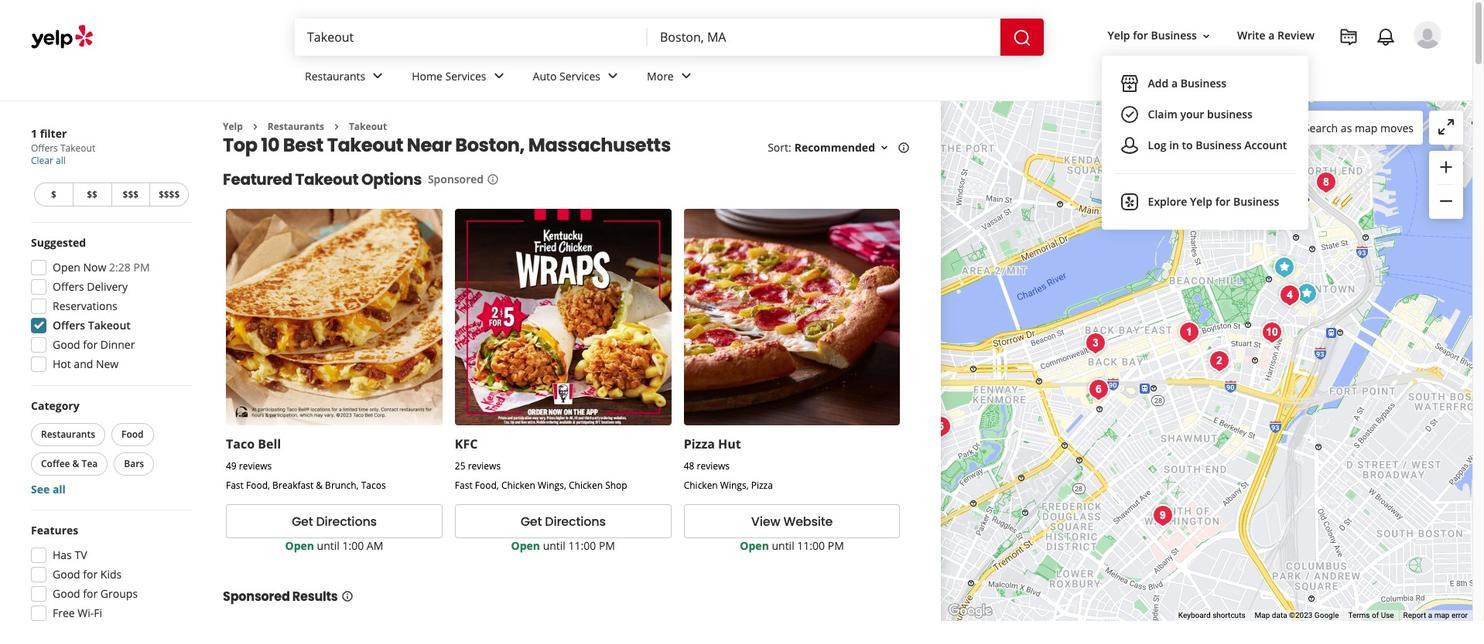 Task type: describe. For each thing, give the bounding box(es) containing it.
good for groups
[[53, 587, 138, 601]]

reviews for view
[[697, 460, 730, 473]]

get directions link for bell
[[226, 505, 442, 539]]

search as map moves
[[1304, 120, 1414, 135]]

shortcuts
[[1213, 611, 1245, 620]]

services for auto services
[[559, 69, 600, 83]]

directions for taco bell
[[316, 513, 377, 531]]

group containing suggested
[[26, 235, 192, 377]]

none field find
[[307, 29, 635, 46]]

map
[[1255, 611, 1270, 620]]

has
[[53, 548, 72, 563]]

0 vertical spatial restaurants link
[[292, 56, 399, 101]]

16 info v2 image
[[898, 142, 910, 154]]

claim
[[1148, 107, 1178, 122]]

48
[[684, 460, 694, 473]]

business
[[1207, 107, 1253, 122]]

business inside "button"
[[1233, 195, 1279, 209]]

suggested
[[31, 235, 86, 250]]

tea
[[82, 457, 98, 470]]

pauli's image
[[1310, 167, 1341, 198]]

bacco's fine foods image
[[1173, 317, 1204, 348]]

explore
[[1148, 195, 1187, 209]]

until for 25
[[543, 539, 566, 553]]

to
[[1182, 138, 1193, 153]]

zoom out image
[[1437, 192, 1455, 211]]

1 chicken from the left
[[501, 479, 535, 492]]

1 vertical spatial restaurants link
[[268, 120, 324, 133]]

food
[[122, 428, 144, 441]]

explore yelp for business button
[[1114, 187, 1296, 218]]

claim your business
[[1148, 107, 1253, 122]]

keyboard shortcuts button
[[1178, 611, 1245, 621]]

for for groups
[[83, 587, 98, 601]]

featured takeout options
[[223, 169, 422, 191]]

24 yelp for biz v2 image
[[1120, 193, 1139, 212]]

brad k. image
[[1414, 21, 1442, 49]]

taco
[[226, 436, 255, 453]]

2:28
[[109, 260, 131, 275]]

open for taco bell
[[285, 539, 314, 553]]

wow tikka image
[[925, 412, 956, 443]]

business categories element
[[292, 56, 1442, 101]]

0 horizontal spatial pizza
[[684, 436, 715, 453]]

see
[[31, 482, 50, 497]]

offers takeout
[[53, 318, 131, 333]]

keyboard
[[1178, 611, 1211, 620]]

free
[[53, 606, 75, 621]]

good for good for groups
[[53, 587, 80, 601]]

log
[[1148, 138, 1166, 153]]

1 vertical spatial restaurants
[[268, 120, 324, 133]]

$
[[51, 188, 56, 201]]

takeout right 16 chevron right v2 icon at the top of the page
[[349, 120, 387, 133]]

Find text field
[[307, 29, 635, 46]]

keyboard shortcuts
[[1178, 611, 1245, 620]]

now
[[83, 260, 106, 275]]

1
[[31, 126, 37, 141]]

am
[[367, 539, 383, 553]]

business left 16 chevron down v2 icon
[[1151, 28, 1197, 43]]

account
[[1244, 138, 1287, 153]]

open until 1:00 am
[[285, 539, 383, 553]]

Near text field
[[660, 29, 988, 46]]

11:00 for website
[[797, 539, 825, 553]]

none field near
[[660, 29, 988, 46]]

offers delivery
[[53, 279, 128, 294]]

food, inside taco bell 49 reviews fast food, breakfast & brunch, tacos
[[246, 479, 270, 492]]

offers inside the 1 filter offers takeout clear all
[[31, 142, 58, 155]]

google image
[[945, 601, 996, 621]]

yelp for business button
[[1102, 22, 1219, 50]]

google
[[1315, 611, 1339, 620]]

options
[[361, 169, 422, 191]]

auto services link
[[520, 56, 635, 101]]

dinner
[[100, 337, 135, 352]]

wings, inside pizza hut 48 reviews chicken wings, pizza
[[720, 479, 749, 492]]

restaurants button
[[31, 423, 105, 446]]

offers for offers delivery
[[53, 279, 84, 294]]

coffee & tea button
[[31, 453, 108, 476]]

report
[[1403, 611, 1426, 620]]

expand map image
[[1437, 118, 1455, 136]]

a for add
[[1171, 76, 1178, 91]]

best
[[283, 133, 323, 158]]

hot
[[53, 357, 71, 371]]

auto
[[533, 69, 557, 83]]

10
[[261, 133, 279, 158]]

directions for kfc
[[545, 513, 606, 531]]

massachusetts
[[528, 133, 671, 158]]

fast inside taco bell 49 reviews fast food, breakfast & brunch, tacos
[[226, 479, 244, 492]]

reservations
[[53, 299, 117, 313]]

get directions for bell
[[292, 513, 377, 531]]

taco bell image
[[1291, 279, 1322, 310]]

all spice image
[[1147, 501, 1178, 532]]

featured
[[223, 169, 292, 191]]

user actions element
[[1095, 19, 1463, 230]]

greco image
[[1080, 328, 1111, 359]]

search image
[[1013, 28, 1031, 47]]

sponsored for sponsored results
[[223, 588, 290, 606]]

coffee & tea
[[41, 457, 98, 470]]

kfc
[[455, 436, 478, 453]]

map data ©2023 google
[[1255, 611, 1339, 620]]

moon & flower house -boston image
[[1256, 317, 1287, 348]]

map region
[[898, 54, 1484, 621]]

coffee
[[41, 457, 70, 470]]

24 chevron down v2 image
[[677, 67, 695, 85]]

takeout down best
[[295, 169, 358, 191]]

report a map error link
[[1403, 611, 1468, 620]]

wings, inside kfc 25 reviews fast food, chicken wings, chicken shop
[[538, 479, 566, 492]]

projects image
[[1339, 28, 1358, 46]]

1 vertical spatial all
[[53, 482, 66, 497]]

until for bell
[[317, 539, 340, 553]]

takeout inside group
[[88, 318, 131, 333]]

search
[[1304, 120, 1338, 135]]

food, inside kfc 25 reviews fast food, chicken wings, chicken shop
[[475, 479, 499, 492]]

good for dinner
[[53, 337, 135, 352]]

16 chevron down v2 image
[[1200, 30, 1212, 42]]

open for kfc
[[511, 539, 540, 553]]

25
[[455, 460, 465, 473]]

tv
[[75, 548, 87, 563]]

terms of use
[[1348, 611, 1394, 620]]

16 chevron right v2 image
[[330, 121, 343, 133]]

taco bell 49 reviews fast food, breakfast & brunch, tacos
[[226, 436, 386, 492]]

takeout up the options
[[327, 133, 403, 158]]

use
[[1381, 611, 1394, 620]]

terms
[[1348, 611, 1370, 620]]

fi
[[94, 606, 102, 621]]



Task type: locate. For each thing, give the bounding box(es) containing it.
offers
[[31, 142, 58, 155], [53, 279, 84, 294], [53, 318, 85, 333]]

auto services
[[533, 69, 600, 83]]

notifications image
[[1377, 28, 1395, 46]]

yelp link
[[223, 120, 243, 133]]

1 horizontal spatial sponsored
[[428, 172, 484, 187]]

None search field
[[295, 19, 1047, 56]]

1 vertical spatial yelp
[[223, 120, 243, 133]]

1 horizontal spatial until
[[543, 539, 566, 553]]

reviews
[[239, 460, 272, 473], [468, 460, 501, 473], [697, 460, 730, 473]]

add
[[1148, 76, 1169, 91]]

for inside "button"
[[1215, 195, 1231, 209]]

2 none field from the left
[[660, 29, 988, 46]]

get down kfc 25 reviews fast food, chicken wings, chicken shop
[[521, 513, 542, 531]]

0 vertical spatial &
[[72, 457, 79, 470]]

food, down kfc link
[[475, 479, 499, 492]]

map right the as
[[1355, 120, 1378, 135]]

of
[[1372, 611, 1379, 620]]

offers down reservations
[[53, 318, 85, 333]]

view website link
[[684, 505, 900, 539]]

0 vertical spatial sponsored
[[428, 172, 484, 187]]

1 horizontal spatial 11:00
[[797, 539, 825, 553]]

website
[[783, 513, 833, 531]]

pm down website
[[828, 539, 844, 553]]

food button
[[111, 423, 154, 446]]

write a review link
[[1231, 22, 1321, 50]]

and
[[74, 357, 93, 371]]

directions
[[316, 513, 377, 531], [545, 513, 606, 531]]

food,
[[246, 479, 270, 492], [475, 479, 499, 492]]

1 horizontal spatial chicken
[[569, 479, 603, 492]]

pressed cafe image
[[1083, 375, 1114, 405]]

wi-
[[78, 606, 94, 621]]

claim your business button
[[1114, 99, 1296, 130]]

none field up business categories element
[[660, 29, 988, 46]]

takeout link
[[349, 120, 387, 133]]

24 chevron down v2 image
[[369, 67, 387, 85], [489, 67, 508, 85], [604, 67, 622, 85]]

0 vertical spatial good
[[53, 337, 80, 352]]

pizza hut link
[[684, 436, 741, 453]]

2 horizontal spatial until
[[772, 539, 794, 553]]

1 fast from the left
[[226, 479, 244, 492]]

a inside button
[[1171, 76, 1178, 91]]

24 chevron down v2 image for auto services
[[604, 67, 622, 85]]

yelp inside button
[[1108, 28, 1130, 43]]

clear
[[31, 154, 53, 167]]

1 directions from the left
[[316, 513, 377, 531]]

all inside the 1 filter offers takeout clear all
[[56, 154, 66, 167]]

data
[[1272, 611, 1287, 620]]

services for home services
[[445, 69, 486, 83]]

1 until from the left
[[317, 539, 340, 553]]

wings, left the shop on the bottom of the page
[[538, 479, 566, 492]]

as
[[1341, 120, 1352, 135]]

2 vertical spatial offers
[[53, 318, 85, 333]]

takeout up the dinner
[[88, 318, 131, 333]]

for up 24 add biz v2 icon
[[1133, 28, 1148, 43]]

0 horizontal spatial map
[[1355, 120, 1378, 135]]

0 horizontal spatial wings,
[[538, 479, 566, 492]]

1 horizontal spatial pizza
[[751, 479, 773, 492]]

49
[[226, 460, 237, 473]]

1 horizontal spatial get directions
[[521, 513, 606, 531]]

0 horizontal spatial a
[[1171, 76, 1178, 91]]

get directions down kfc 25 reviews fast food, chicken wings, chicken shop
[[521, 513, 606, 531]]

restaurants inside business categories element
[[305, 69, 365, 83]]

pizza hut 48 reviews chicken wings, pizza
[[684, 436, 773, 492]]

a for write
[[1268, 28, 1275, 43]]

taco bell link
[[226, 436, 281, 453]]

1 horizontal spatial reviews
[[468, 460, 501, 473]]

3 24 chevron down v2 image from the left
[[604, 67, 622, 85]]

0 horizontal spatial 16 info v2 image
[[341, 591, 353, 603]]

2 get directions from the left
[[521, 513, 606, 531]]

pizza up 48
[[684, 436, 715, 453]]

top 10 best takeout near boston, massachusetts
[[223, 133, 671, 158]]

see all button
[[31, 482, 66, 497]]

pm
[[133, 260, 150, 275], [599, 539, 615, 553], [828, 539, 844, 553]]

bars button
[[114, 453, 154, 476]]

$$$$ button
[[150, 183, 189, 207]]

1 good from the top
[[53, 337, 80, 352]]

add a business button
[[1114, 68, 1296, 99]]

hot and new
[[53, 357, 119, 371]]

a right write
[[1268, 28, 1275, 43]]

1 horizontal spatial fast
[[455, 479, 473, 492]]

open
[[53, 260, 80, 275], [285, 539, 314, 553], [511, 539, 540, 553], [740, 539, 769, 553]]

2 11:00 from the left
[[797, 539, 825, 553]]

a right the report
[[1428, 611, 1432, 620]]

1 open until 11:00 pm from the left
[[511, 539, 615, 553]]

get directions link down brunch,
[[226, 505, 442, 539]]

offers up reservations
[[53, 279, 84, 294]]

filter
[[40, 126, 67, 141]]

0 horizontal spatial pm
[[133, 260, 150, 275]]

0 horizontal spatial until
[[317, 539, 340, 553]]

2 vertical spatial good
[[53, 587, 80, 601]]

reviews inside kfc 25 reviews fast food, chicken wings, chicken shop
[[468, 460, 501, 473]]

group containing features
[[26, 523, 192, 621]]

bars
[[124, 457, 144, 470]]

0 horizontal spatial get
[[292, 513, 313, 531]]

0 horizontal spatial fast
[[226, 479, 244, 492]]

breakfast
[[272, 479, 313, 492]]

0 vertical spatial all
[[56, 154, 66, 167]]

24 chevron down v2 image inside home services link
[[489, 67, 508, 85]]

0 horizontal spatial open until 11:00 pm
[[511, 539, 615, 553]]

for inside button
[[1133, 28, 1148, 43]]

for for business
[[1133, 28, 1148, 43]]

0 vertical spatial a
[[1268, 28, 1275, 43]]

1 horizontal spatial pm
[[599, 539, 615, 553]]

good up free
[[53, 587, 80, 601]]

mike & patty's - boston image
[[1204, 346, 1235, 377]]

open until 11:00 pm for directions
[[511, 539, 615, 553]]

restaurants link up 16 chevron right v2 icon at the top of the page
[[292, 56, 399, 101]]

0 horizontal spatial food,
[[246, 479, 270, 492]]

takeout inside the 1 filter offers takeout clear all
[[60, 142, 95, 155]]

2 vertical spatial restaurants
[[41, 428, 95, 441]]

good
[[53, 337, 80, 352], [53, 567, 80, 582], [53, 587, 80, 601]]

yelp inside "button"
[[1190, 195, 1213, 209]]

& left the tea
[[72, 457, 79, 470]]

2 food, from the left
[[475, 479, 499, 492]]

1 horizontal spatial open until 11:00 pm
[[740, 539, 844, 553]]

1 food, from the left
[[246, 479, 270, 492]]

0 vertical spatial map
[[1355, 120, 1378, 135]]

tacos
[[361, 479, 386, 492]]

0 horizontal spatial get directions
[[292, 513, 377, 531]]

0 vertical spatial pizza
[[684, 436, 715, 453]]

©2023
[[1289, 611, 1313, 620]]

kfc 25 reviews fast food, chicken wings, chicken shop
[[455, 436, 627, 492]]

11:00
[[568, 539, 596, 553], [797, 539, 825, 553]]

1 horizontal spatial food,
[[475, 479, 499, 492]]

1 horizontal spatial get
[[521, 513, 542, 531]]

0 vertical spatial 16 info v2 image
[[487, 173, 499, 186]]

1 vertical spatial map
[[1434, 611, 1450, 620]]

zoom in image
[[1437, 158, 1455, 176]]

16 info v2 image right results
[[341, 591, 353, 603]]

None field
[[307, 29, 635, 46], [660, 29, 988, 46]]

boston,
[[455, 133, 525, 158]]

2 services from the left
[[559, 69, 600, 83]]

& inside taco bell 49 reviews fast food, breakfast & brunch, tacos
[[316, 479, 323, 492]]

2 get from the left
[[521, 513, 542, 531]]

2 24 chevron down v2 image from the left
[[489, 67, 508, 85]]

24 chevron down v2 image left auto
[[489, 67, 508, 85]]

restaurants link right 16 chevron right v2 image
[[268, 120, 324, 133]]

2 vertical spatial yelp
[[1190, 195, 1213, 209]]

brunch,
[[325, 479, 359, 492]]

sort:
[[768, 140, 791, 155]]

yelp for yelp link
[[223, 120, 243, 133]]

0 vertical spatial restaurants
[[305, 69, 365, 83]]

sponsored left results
[[223, 588, 290, 606]]

2 until from the left
[[543, 539, 566, 553]]

view
[[751, 513, 780, 531]]

pm for get
[[599, 539, 615, 553]]

& left brunch,
[[316, 479, 323, 492]]

1 horizontal spatial 24 chevron down v2 image
[[489, 67, 508, 85]]

write
[[1237, 28, 1266, 43]]

for down offers takeout
[[83, 337, 98, 352]]

log in to business account button
[[1114, 130, 1296, 161]]

16 chevron right v2 image
[[249, 121, 261, 133]]

0 horizontal spatial none field
[[307, 29, 635, 46]]

2 horizontal spatial reviews
[[697, 460, 730, 473]]

24 friends v2 image
[[1120, 137, 1139, 155]]

2 chicken from the left
[[569, 479, 603, 492]]

1 get directions from the left
[[292, 513, 377, 531]]

shop
[[605, 479, 627, 492]]

recommended
[[794, 140, 875, 155]]

fast down 49 at the left of page
[[226, 479, 244, 492]]

0 horizontal spatial yelp
[[223, 120, 243, 133]]

good for kids
[[53, 567, 122, 582]]

get for bell
[[292, 513, 313, 531]]

1 filter offers takeout clear all
[[31, 126, 95, 167]]

offers down filter
[[31, 142, 58, 155]]

get directions for 25
[[521, 513, 606, 531]]

0 horizontal spatial chicken
[[501, 479, 535, 492]]

3 chicken from the left
[[684, 479, 718, 492]]

1 vertical spatial a
[[1171, 76, 1178, 91]]

1 horizontal spatial yelp
[[1108, 28, 1130, 43]]

none field up home services link
[[307, 29, 635, 46]]

restaurants right 16 chevron right v2 image
[[268, 120, 324, 133]]

pm right 2:28
[[133, 260, 150, 275]]

yelp right explore
[[1190, 195, 1213, 209]]

0 horizontal spatial sponsored
[[223, 588, 290, 606]]

reviews inside taco bell 49 reviews fast food, breakfast & brunch, tacos
[[239, 460, 272, 473]]

1 11:00 from the left
[[568, 539, 596, 553]]

write a review
[[1237, 28, 1315, 43]]

24 claim v2 image
[[1120, 106, 1139, 124]]

1 horizontal spatial 16 info v2 image
[[487, 173, 499, 186]]

2 horizontal spatial pm
[[828, 539, 844, 553]]

24 add biz v2 image
[[1120, 75, 1139, 93]]

16 chevron down v2 image
[[878, 142, 891, 154]]

good for good for kids
[[53, 567, 80, 582]]

recommended button
[[794, 140, 891, 155]]

open for pizza hut
[[740, 539, 769, 553]]

near
[[407, 133, 452, 158]]

directions down the shop on the bottom of the page
[[545, 513, 606, 531]]

for right explore
[[1215, 195, 1231, 209]]

$$ button
[[73, 183, 111, 207]]

reviews down taco bell link
[[239, 460, 272, 473]]

2 directions from the left
[[545, 513, 606, 531]]

pm down the shop on the bottom of the page
[[599, 539, 615, 553]]

sponsored down top 10 best takeout near boston, massachusetts on the left top of the page
[[428, 172, 484, 187]]

1 horizontal spatial &
[[316, 479, 323, 492]]

2 reviews from the left
[[468, 460, 501, 473]]

11:00 for directions
[[568, 539, 596, 553]]

until for hut
[[772, 539, 794, 553]]

24 chevron down v2 image left home
[[369, 67, 387, 85]]

0 vertical spatial offers
[[31, 142, 58, 155]]

1 horizontal spatial get directions link
[[455, 505, 671, 539]]

0 vertical spatial yelp
[[1108, 28, 1130, 43]]

reviews for get
[[239, 460, 272, 473]]

fast down 25 on the left bottom of the page
[[455, 479, 473, 492]]

1 horizontal spatial directions
[[545, 513, 606, 531]]

0 horizontal spatial services
[[445, 69, 486, 83]]

your
[[1180, 107, 1204, 122]]

24 chevron down v2 image inside auto services link
[[604, 67, 622, 85]]

lotus test kitchen image
[[1274, 280, 1305, 311]]

1 reviews from the left
[[239, 460, 272, 473]]

subway image
[[1269, 252, 1300, 283]]

1 get directions link from the left
[[226, 505, 442, 539]]

get down breakfast
[[292, 513, 313, 531]]

2 open until 11:00 pm from the left
[[740, 539, 844, 553]]

add a business
[[1148, 76, 1227, 91]]

good up hot
[[53, 337, 80, 352]]

sponsored results
[[223, 588, 338, 606]]

restaurants inside button
[[41, 428, 95, 441]]

0 horizontal spatial 11:00
[[568, 539, 596, 553]]

1 services from the left
[[445, 69, 486, 83]]

1 vertical spatial good
[[53, 567, 80, 582]]

1 horizontal spatial wings,
[[720, 479, 749, 492]]

open until 11:00 pm for website
[[740, 539, 844, 553]]

report a map error
[[1403, 611, 1468, 620]]

1 horizontal spatial a
[[1268, 28, 1275, 43]]

good for good for dinner
[[53, 337, 80, 352]]

2 horizontal spatial a
[[1428, 611, 1432, 620]]

0 horizontal spatial 24 chevron down v2 image
[[369, 67, 387, 85]]

fast inside kfc 25 reviews fast food, chicken wings, chicken shop
[[455, 479, 473, 492]]

1 none field from the left
[[307, 29, 635, 46]]

$$$$
[[159, 188, 180, 201]]

good down has tv
[[53, 567, 80, 582]]

1 vertical spatial 16 info v2 image
[[341, 591, 353, 603]]

for for kids
[[83, 567, 98, 582]]

16 info v2 image
[[487, 173, 499, 186], [341, 591, 353, 603]]

has tv
[[53, 548, 87, 563]]

terms of use link
[[1348, 611, 1394, 620]]

all right see
[[53, 482, 66, 497]]

for for dinner
[[83, 337, 98, 352]]

2 wings, from the left
[[720, 479, 749, 492]]

24 chevron down v2 image for home services
[[489, 67, 508, 85]]

pizza up view
[[751, 479, 773, 492]]

0 horizontal spatial &
[[72, 457, 79, 470]]

2 vertical spatial a
[[1428, 611, 1432, 620]]

1 horizontal spatial services
[[559, 69, 600, 83]]

more
[[647, 69, 674, 83]]

reviews down pizza hut link
[[697, 460, 730, 473]]

view website
[[751, 513, 833, 531]]

chicken inside pizza hut 48 reviews chicken wings, pizza
[[684, 479, 718, 492]]

results
[[292, 588, 338, 606]]

yelp for yelp for business
[[1108, 28, 1130, 43]]

0 horizontal spatial reviews
[[239, 460, 272, 473]]

3 reviews from the left
[[697, 460, 730, 473]]

2 horizontal spatial 24 chevron down v2 image
[[604, 67, 622, 85]]

all right "clear"
[[56, 154, 66, 167]]

map left "error" at the bottom of the page
[[1434, 611, 1450, 620]]

reviews inside pizza hut 48 reviews chicken wings, pizza
[[697, 460, 730, 473]]

& inside button
[[72, 457, 79, 470]]

1 wings, from the left
[[538, 479, 566, 492]]

1 24 chevron down v2 image from the left
[[369, 67, 387, 85]]

get directions
[[292, 513, 377, 531], [521, 513, 606, 531]]

restaurants up coffee & tea
[[41, 428, 95, 441]]

pm for view
[[828, 539, 844, 553]]

1 vertical spatial offers
[[53, 279, 84, 294]]

in
[[1169, 138, 1179, 153]]

0 horizontal spatial get directions link
[[226, 505, 442, 539]]

1 vertical spatial sponsored
[[223, 588, 290, 606]]

2 fast from the left
[[455, 479, 473, 492]]

map for error
[[1434, 611, 1450, 620]]

restaurants up 16 chevron right v2 icon at the top of the page
[[305, 69, 365, 83]]

business down account
[[1233, 195, 1279, 209]]

1 vertical spatial &
[[316, 479, 323, 492]]

1 get from the left
[[292, 513, 313, 531]]

business
[[1151, 28, 1197, 43], [1181, 76, 1227, 91], [1196, 138, 1242, 153], [1233, 195, 1279, 209]]

group
[[1429, 151, 1463, 219], [26, 235, 192, 377], [28, 398, 192, 498], [26, 523, 192, 621]]

get directions link down kfc 25 reviews fast food, chicken wings, chicken shop
[[455, 505, 671, 539]]

map for moves
[[1355, 120, 1378, 135]]

get directions up open until 1:00 am
[[292, 513, 377, 531]]

a for report
[[1428, 611, 1432, 620]]

for up good for groups
[[83, 567, 98, 582]]

yelp for business
[[1108, 28, 1197, 43]]

services right home
[[445, 69, 486, 83]]

sponsored for sponsored
[[428, 172, 484, 187]]

business up claim your business
[[1181, 76, 1227, 91]]

for down good for kids
[[83, 587, 98, 601]]

1 vertical spatial pizza
[[751, 479, 773, 492]]

takeout down filter
[[60, 142, 95, 155]]

2 horizontal spatial chicken
[[684, 479, 718, 492]]

2 get directions link from the left
[[455, 505, 671, 539]]

services right auto
[[559, 69, 600, 83]]

1 horizontal spatial map
[[1434, 611, 1450, 620]]

takeout
[[349, 120, 387, 133], [327, 133, 403, 158], [60, 142, 95, 155], [295, 169, 358, 191], [88, 318, 131, 333]]

a right add
[[1171, 76, 1178, 91]]

24 chevron down v2 image right auto services
[[604, 67, 622, 85]]

get for 25
[[521, 513, 542, 531]]

business right to at the right
[[1196, 138, 1242, 153]]

$ button
[[34, 183, 73, 207]]

yelp up 24 add biz v2 icon
[[1108, 28, 1130, 43]]

2 horizontal spatial yelp
[[1190, 195, 1213, 209]]

yelp left 16 chevron right v2 image
[[223, 120, 243, 133]]

reviews right 25 on the left bottom of the page
[[468, 460, 501, 473]]

directions up 1:00
[[316, 513, 377, 531]]

3 good from the top
[[53, 587, 80, 601]]

0 horizontal spatial directions
[[316, 513, 377, 531]]

services
[[445, 69, 486, 83], [559, 69, 600, 83]]

food, left breakfast
[[246, 479, 270, 492]]

get directions link for 25
[[455, 505, 671, 539]]

more link
[[635, 56, 708, 101]]

home services
[[412, 69, 486, 83]]

3 until from the left
[[772, 539, 794, 553]]

2 good from the top
[[53, 567, 80, 582]]

24 chevron down v2 image for restaurants
[[369, 67, 387, 85]]

wings, down hut
[[720, 479, 749, 492]]

1 horizontal spatial none field
[[660, 29, 988, 46]]

16 info v2 image down boston, in the top left of the page
[[487, 173, 499, 186]]

group containing category
[[28, 398, 192, 498]]

offers for offers takeout
[[53, 318, 85, 333]]



Task type: vqa. For each thing, say whether or not it's contained in the screenshot.
'Food' within Food Court BUTTON
no



